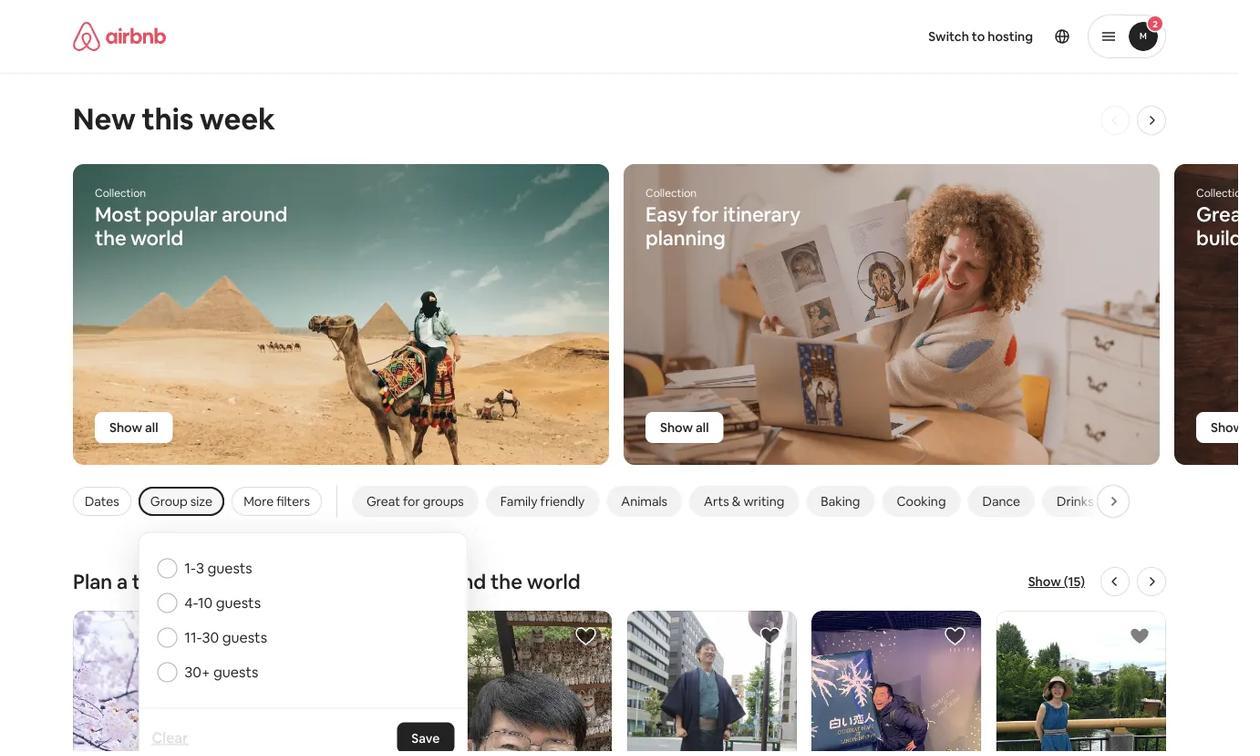 Task type: locate. For each thing, give the bounding box(es) containing it.
show (15) link
[[1028, 573, 1085, 591]]

1 horizontal spatial show all
[[660, 419, 709, 436]]

1 horizontal spatial the
[[491, 569, 523, 595]]

save this experience image
[[760, 626, 781, 647], [1129, 626, 1151, 647]]

most
[[95, 201, 141, 227]]

great for groups
[[367, 493, 464, 510]]

dance
[[983, 493, 1020, 510]]

1 horizontal spatial save this experience image
[[575, 626, 597, 647]]

collectio grea
[[1196, 186, 1239, 251]]

guests for 1-3 guests
[[207, 559, 252, 578]]

baking element
[[821, 493, 860, 510]]

arts & writing
[[704, 493, 785, 510]]

11-30 guests radio
[[157, 628, 177, 648]]

1 all from the left
[[145, 419, 158, 436]]

collection
[[95, 186, 146, 200], [646, 186, 697, 200]]

new this week
[[73, 99, 275, 138]]

group size
[[150, 493, 213, 510]]

save this experience image
[[206, 626, 228, 647], [575, 626, 597, 647], [944, 626, 966, 647]]

world
[[130, 225, 183, 251], [527, 569, 581, 595]]

collection most popular around the world
[[95, 186, 288, 251]]

all for the
[[145, 419, 158, 436]]

0 horizontal spatial the
[[95, 225, 126, 251]]

all up group
[[145, 419, 158, 436]]

world inside collection most popular around the world
[[130, 225, 183, 251]]

collection up easy
[[646, 186, 697, 200]]

trip
[[132, 569, 166, 595]]

show all
[[109, 419, 158, 436], [660, 419, 709, 436]]

1 horizontal spatial save this experience image
[[1129, 626, 1151, 647]]

1 horizontal spatial show all link
[[646, 412, 724, 443]]

0 vertical spatial for
[[692, 201, 719, 227]]

collection for easy
[[646, 186, 697, 200]]

for inside collection easy for itinerary planning
[[692, 201, 719, 227]]

drinks element
[[1057, 493, 1094, 510]]

0 horizontal spatial show all link
[[95, 412, 173, 443]]

collection easy for itinerary planning
[[646, 186, 801, 251]]

collection inside collection easy for itinerary planning
[[646, 186, 697, 200]]

the down family
[[491, 569, 523, 595]]

0 horizontal spatial save this experience image
[[206, 626, 228, 647]]

30+ guests
[[184, 663, 258, 682]]

2
[[1153, 18, 1158, 30]]

the left popular
[[95, 225, 126, 251]]

collection up the most
[[95, 186, 146, 200]]

10
[[198, 594, 213, 612]]

animals element
[[621, 493, 668, 510]]

1 vertical spatial for
[[403, 493, 420, 510]]

1 show all from the left
[[109, 419, 158, 436]]

popular
[[145, 201, 217, 227]]

help
[[216, 569, 257, 595]]

1 horizontal spatial around
[[419, 569, 486, 595]]

1-3 guests radio
[[157, 559, 177, 579]]

new this week group
[[0, 163, 1239, 466]]

2 save this experience image from the left
[[1129, 626, 1151, 647]]

for right great
[[403, 493, 420, 510]]

for
[[692, 201, 719, 227], [403, 493, 420, 510]]

arts & writing element
[[704, 493, 785, 510]]

animals button
[[607, 486, 682, 517]]

0 horizontal spatial world
[[130, 225, 183, 251]]

planning
[[646, 225, 725, 251]]

profile element
[[778, 0, 1166, 73]]

3
[[196, 559, 204, 578]]

arts & writing button
[[689, 486, 799, 517]]

family friendly element
[[500, 493, 585, 510]]

local
[[312, 569, 356, 595]]

0 vertical spatial the
[[95, 225, 126, 251]]

&
[[732, 493, 741, 510]]

1 horizontal spatial world
[[527, 569, 581, 595]]

guests right 30
[[222, 628, 267, 647]]

great
[[367, 493, 400, 510]]

0 vertical spatial world
[[130, 225, 183, 251]]

1 horizontal spatial collection
[[646, 186, 697, 200]]

1 vertical spatial world
[[527, 569, 581, 595]]

groups
[[423, 493, 464, 510]]

2 collection from the left
[[646, 186, 697, 200]]

show all up arts
[[660, 419, 709, 436]]

1 horizontal spatial all
[[696, 419, 709, 436]]

all up arts
[[696, 419, 709, 436]]

grea
[[1196, 201, 1239, 227]]

clear button
[[143, 720, 197, 752]]

show all link up group
[[95, 412, 173, 443]]

show all link
[[95, 412, 173, 443], [646, 412, 724, 443]]

guests
[[207, 559, 252, 578], [216, 594, 261, 612], [222, 628, 267, 647], [213, 663, 258, 682]]

around right popular
[[222, 201, 288, 227]]

show all up group
[[109, 419, 158, 436]]

family
[[500, 493, 538, 510]]

2 horizontal spatial save this experience image
[[944, 626, 966, 647]]

save
[[412, 730, 440, 746]]

2 show all link from the left
[[646, 412, 724, 443]]

1 collection from the left
[[95, 186, 146, 200]]

2 all from the left
[[696, 419, 709, 436]]

around
[[222, 201, 288, 227], [419, 569, 486, 595]]

1 horizontal spatial for
[[692, 201, 719, 227]]

around right hosts
[[419, 569, 486, 595]]

30
[[202, 628, 219, 647]]

cooking element
[[897, 493, 946, 510]]

baking button
[[806, 486, 875, 517]]

switch
[[929, 28, 969, 45]]

guests down 11-30 guests
[[213, 663, 258, 682]]

this week
[[142, 99, 275, 138]]

0 horizontal spatial around
[[222, 201, 288, 227]]

show
[[109, 419, 142, 436], [660, 419, 693, 436], [1211, 419, 1239, 436], [1028, 574, 1061, 590]]

guests right 10
[[216, 594, 261, 612]]

guests right 3
[[207, 559, 252, 578]]

0 horizontal spatial collection
[[95, 186, 146, 200]]

collection inside collection most popular around the world
[[95, 186, 146, 200]]

all
[[145, 419, 158, 436], [696, 419, 709, 436]]

more filters button
[[232, 487, 322, 516]]

group
[[150, 493, 188, 510]]

writing
[[744, 493, 785, 510]]

0 horizontal spatial save this experience image
[[760, 626, 781, 647]]

0 vertical spatial around
[[222, 201, 288, 227]]

2 show all from the left
[[660, 419, 709, 436]]

the
[[95, 225, 126, 251], [491, 569, 523, 595]]

0 horizontal spatial for
[[403, 493, 420, 510]]

30+
[[184, 663, 210, 682]]

more
[[244, 493, 274, 510]]

0 horizontal spatial show all
[[109, 419, 158, 436]]

0 horizontal spatial all
[[145, 419, 158, 436]]

show all link up arts
[[646, 412, 724, 443]]

for right easy
[[692, 201, 719, 227]]

dance button
[[968, 486, 1035, 517]]

1 show all link from the left
[[95, 412, 173, 443]]

new
[[73, 99, 136, 138]]

show link
[[1196, 412, 1239, 443]]

collection for most
[[95, 186, 146, 200]]

(15)
[[1064, 574, 1085, 590]]



Task type: vqa. For each thing, say whether or not it's contained in the screenshot.
8
no



Task type: describe. For each thing, give the bounding box(es) containing it.
3 save this experience image from the left
[[944, 626, 966, 647]]

collectio
[[1196, 186, 1239, 200]]

group size button
[[138, 487, 224, 516]]

show all for the
[[109, 419, 158, 436]]

show all for planning
[[660, 419, 709, 436]]

from
[[261, 569, 307, 595]]

around inside collection most popular around the world
[[222, 201, 288, 227]]

a
[[117, 569, 128, 595]]

plan
[[73, 569, 112, 595]]

4-
[[184, 594, 198, 612]]

entertainment
[[1130, 493, 1215, 510]]

great for groups button
[[352, 486, 479, 517]]

cooking button
[[882, 486, 961, 517]]

switch to hosting link
[[918, 17, 1044, 56]]

show all link for the
[[95, 412, 173, 443]]

switch to hosting
[[929, 28, 1033, 45]]

family friendly
[[500, 493, 585, 510]]

show inside 'link'
[[1028, 574, 1061, 590]]

itinerary
[[723, 201, 801, 227]]

entertainment button
[[1116, 486, 1230, 517]]

with
[[170, 569, 212, 595]]

11-
[[184, 628, 202, 647]]

to
[[972, 28, 985, 45]]

1 vertical spatial around
[[419, 569, 486, 595]]

1 save this experience image from the left
[[760, 626, 781, 647]]

4-10 guests radio
[[157, 593, 177, 613]]

1 save this experience image from the left
[[206, 626, 228, 647]]

2 button
[[1088, 15, 1166, 58]]

drinks
[[1057, 493, 1094, 510]]

30+ guests radio
[[157, 662, 177, 683]]

friendly
[[540, 493, 585, 510]]

size
[[190, 493, 213, 510]]

guests for 11-30 guests
[[222, 628, 267, 647]]

all for planning
[[696, 419, 709, 436]]

hosting
[[988, 28, 1033, 45]]

the inside collection most popular around the world
[[95, 225, 126, 251]]

11-30 guests
[[184, 628, 267, 647]]

cooking
[[897, 493, 946, 510]]

for inside button
[[403, 493, 420, 510]]

baking
[[821, 493, 860, 510]]

save button
[[397, 723, 454, 752]]

more filters
[[244, 493, 310, 510]]

guests for 4-10 guests
[[216, 594, 261, 612]]

4-10 guests
[[184, 594, 261, 612]]

show all link for planning
[[646, 412, 724, 443]]

filters
[[277, 493, 310, 510]]

1-
[[184, 559, 196, 578]]

2 save this experience image from the left
[[575, 626, 597, 647]]

show (15)
[[1028, 574, 1085, 590]]

plan a trip with help from local hosts around the world
[[73, 569, 581, 595]]

arts
[[704, 493, 729, 510]]

easy
[[646, 201, 688, 227]]

animals
[[621, 493, 668, 510]]

clear
[[152, 729, 188, 747]]

family friendly button
[[486, 486, 599, 517]]

1-3 guests
[[184, 559, 252, 578]]

hosts
[[360, 569, 415, 595]]

great for groups element
[[367, 493, 464, 510]]

dance element
[[983, 493, 1020, 510]]

1 vertical spatial the
[[491, 569, 523, 595]]

drinks button
[[1042, 486, 1109, 517]]



